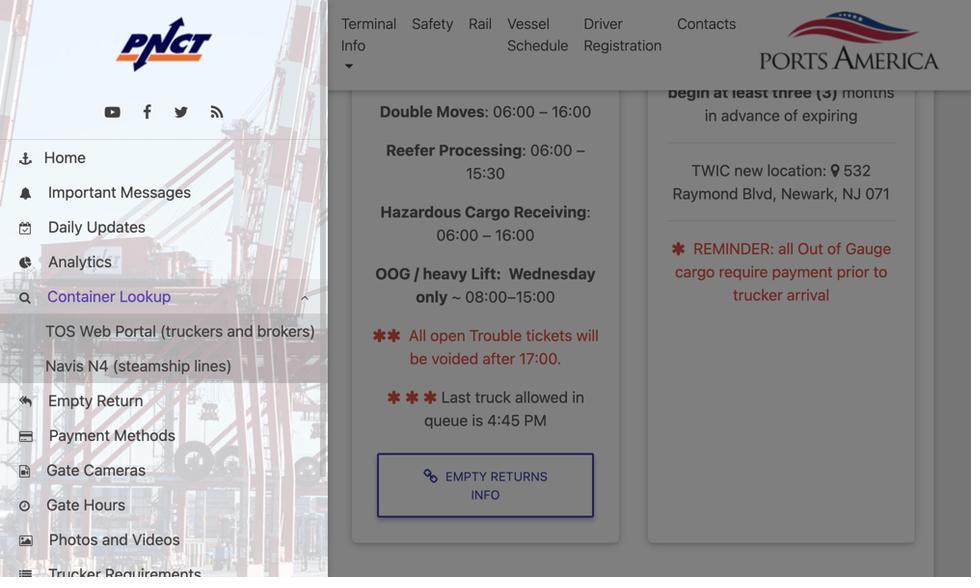 Task type: vqa. For each thing, say whether or not it's contained in the screenshot.
Start Rec Dry
no



Task type: locate. For each thing, give the bounding box(es) containing it.
rss image
[[211, 105, 223, 120]]

lines)
[[194, 357, 232, 375]]

1 horizontal spatial empty
[[474, 41, 522, 59]]

messages
[[120, 183, 191, 201]]

driver registration
[[584, 15, 662, 54]]

532
[[844, 161, 872, 179]]

container lookup
[[43, 287, 171, 305]]

msc carmen
[[89, 78, 135, 109]]

1 vertical spatial link image
[[424, 469, 446, 485]]

– up receiving
[[577, 141, 586, 159]]

gauge
[[846, 239, 892, 258]]

vessel schedule
[[508, 15, 569, 54]]

0 vertical spatial 0800
[[247, 231, 276, 245]]

1 horizontal spatial in
[[705, 106, 718, 124]]

ta3
[[172, 10, 194, 23]]

1 horizontal spatial be
[[788, 7, 806, 25]]

: inside the : 06:00 – 15:30
[[522, 141, 527, 159]]

double
[[380, 103, 433, 121]]

0 vertical spatial empty
[[474, 41, 522, 59]]

0 horizontal spatial of
[[785, 106, 799, 124]]

facebook image
[[143, 105, 152, 120]]

– for hazardous cargo receiving
[[483, 226, 492, 244]]

link image down queue
[[424, 469, 446, 485]]

heavy
[[423, 265, 468, 283]]

1 horizontal spatial link image
[[424, 469, 446, 485]]

1 vertical spatial gate
[[46, 496, 80, 514]]

vessel
[[508, 15, 550, 32]]

1 horizontal spatial and
[[227, 322, 253, 340]]

: for : 06:00– 17:00 hrs
[[587, 41, 592, 59]]

06:00 inside : 06:00 – 16:00
[[437, 226, 479, 244]]

0 horizontal spatial home
[[44, 148, 86, 166]]

: inside : 06:00– 17:00 hrs
[[587, 41, 592, 59]]

2 05\docking 0800 from the top
[[230, 282, 293, 313]]

container lookup link
[[0, 279, 328, 314]]

n4
[[88, 357, 109, 375]]

: up wednesday
[[587, 203, 591, 221]]

1 05\docking from the top
[[230, 214, 293, 227]]

06:00 for hazardous cargo receiving
[[437, 226, 479, 244]]

tos web portal (truckers and brokers)
[[45, 322, 316, 340]]

0800 down 1900
[[247, 231, 276, 245]]

1 0800 from the top
[[247, 231, 276, 245]]

0 vertical spatial 06:00
[[493, 103, 535, 121]]

0 horizontal spatial in
[[573, 388, 585, 407]]

0 horizontal spatial 16:00
[[496, 226, 535, 244]]

youtube play image
[[105, 105, 120, 120]]

gate for gate cameras
[[46, 461, 80, 479]]

0 vertical spatial in
[[705, 106, 718, 124]]

tos web portal (truckers and brokers) link
[[0, 314, 328, 348]]

05\docking left angle down image
[[230, 282, 293, 296]]

06:00 down hazardous cargo receiving
[[437, 226, 479, 244]]

web
[[80, 322, 111, 340]]

16:00 down delivery
[[552, 103, 592, 121]]

quick links link
[[19, 23, 83, 67]]

0 vertical spatial will
[[762, 7, 784, 25]]

of
[[785, 106, 799, 124], [828, 239, 842, 258]]

twic
[[673, 60, 714, 78], [692, 161, 731, 179]]

1 horizontal spatial will
[[762, 7, 784, 25]]

0 vertical spatial home
[[287, 15, 326, 32]]

msc inside msc llona
[[98, 282, 125, 296]]

0 vertical spatial –
[[540, 103, 548, 121]]

carmen
[[89, 95, 135, 109]]

– inside the : 06:00 – 15:30
[[577, 141, 586, 159]]

msc for msc carmen
[[98, 78, 125, 91]]

photos and videos link
[[0, 522, 328, 557]]

0 vertical spatial msc
[[98, 10, 125, 23]]

and up "lines)"
[[227, 322, 253, 340]]

will right the tickets
[[577, 326, 599, 345]]

1 vertical spatial –
[[577, 141, 586, 159]]

0 horizontal spatial will
[[577, 326, 599, 345]]

angle down image
[[301, 291, 309, 304]]

msc up llona
[[98, 282, 125, 296]]

after
[[483, 350, 516, 368]]

1 vertical spatial be
[[410, 350, 428, 368]]

2 vertical spatial 06:00
[[437, 226, 479, 244]]

0 vertical spatial home link
[[279, 5, 334, 42]]

gate hours
[[42, 496, 126, 514]]

oog
[[376, 265, 411, 283]]

2 05\docking from the top
[[230, 282, 293, 296]]

home link up working
[[279, 5, 334, 42]]

0 horizontal spatial –
[[483, 226, 492, 244]]

/
[[415, 265, 419, 283]]

docking
[[239, 146, 284, 159]]

msc inside msc carouge
[[98, 10, 125, 23]]

all out of gauge cargo require payment prior to trucker arrival
[[676, 239, 892, 304]]

process
[[781, 60, 836, 78]]

0 vertical spatial 05\docking
[[230, 214, 293, 227]]

05\docking
[[230, 214, 293, 227], [230, 282, 293, 296]]

driver registration link
[[577, 5, 670, 64]]

06:00 inside the : 06:00 – 15:30
[[531, 141, 573, 159]]

home link up 'messages' at top
[[0, 140, 328, 175]]

2 vertical spatial msc
[[98, 282, 125, 296]]

cameras
[[84, 461, 146, 479]]

analytics link
[[0, 244, 328, 279]]

msc
[[98, 10, 125, 23], [98, 78, 125, 91], [98, 282, 125, 296]]

1 gate from the top
[[46, 461, 80, 479]]

safety link
[[405, 5, 461, 42]]

hazardous cargo receiving
[[381, 203, 587, 221]]

1 vertical spatial in
[[573, 388, 585, 407]]

home link for safety link
[[279, 5, 334, 42]]

gate down payment
[[46, 461, 80, 479]]

1 vertical spatial 05\docking
[[230, 282, 293, 296]]

1 05\docking 0800 from the top
[[230, 214, 293, 245]]

advance
[[722, 106, 781, 124]]

0 vertical spatial of
[[785, 106, 799, 124]]

06:00 for reefer processing
[[531, 141, 573, 159]]

america
[[88, 214, 136, 227]]

06:00 up receiving
[[531, 141, 573, 159]]

msc inside msc carmen
[[98, 78, 125, 91]]

all
[[779, 239, 794, 258]]

05\docking for es1
[[230, 282, 293, 296]]

delivery
[[526, 41, 587, 59]]

link image
[[120, 406, 142, 421], [424, 469, 446, 485]]

16:00 down cargo
[[496, 226, 535, 244]]

(truckers
[[160, 322, 223, 340]]

pie chart image
[[19, 257, 32, 270]]

: inside : 06:00 – 16:00
[[587, 203, 591, 221]]

– for reefer processing
[[577, 141, 586, 159]]

portal
[[115, 322, 156, 340]]

3 msc from the top
[[98, 282, 125, 296]]

home
[[287, 15, 326, 32], [44, 148, 86, 166]]

and
[[227, 322, 253, 340], [102, 530, 128, 549]]

0 vertical spatial 05\docking 0800
[[230, 214, 293, 245]]

– down hrs
[[540, 103, 548, 121]]

hazardous
[[381, 203, 462, 221]]

require
[[720, 262, 769, 281]]

payment methods
[[45, 426, 176, 444]]

1 vertical spatial will
[[577, 326, 599, 345]]

in
[[705, 106, 718, 124], [573, 388, 585, 407]]

0 vertical spatial link image
[[120, 406, 142, 421]]

: down 'driver'
[[587, 41, 592, 59]]

1 vertical spatial 05\docking 0800
[[230, 282, 293, 313]]

of down three at the top right of the page
[[785, 106, 799, 124]]

gate hours link
[[0, 487, 328, 522]]

0 horizontal spatial be
[[410, 350, 428, 368]]

1 vertical spatial 0800
[[247, 299, 276, 313]]

safety
[[412, 15, 454, 32]]

be left the deactivated
[[788, 7, 806, 25]]

gate up photos
[[46, 496, 80, 514]]

0 vertical spatial twic
[[673, 60, 714, 78]]

05\docking 0800 down 1900
[[230, 214, 293, 245]]

2 vertical spatial –
[[483, 226, 492, 244]]

0 vertical spatial and
[[227, 322, 253, 340]]

photos and videos
[[45, 530, 180, 549]]

071
[[866, 184, 891, 203]]

2 0800 from the top
[[247, 299, 276, 313]]

months in advance of expiring
[[705, 83, 895, 124]]

gate for gate hours
[[46, 496, 80, 514]]

empty up "17:00"
[[474, 41, 522, 59]]

0 horizontal spatial and
[[102, 530, 128, 549]]

msc up "carouge"
[[98, 10, 125, 23]]

0 vertical spatial be
[[788, 7, 806, 25]]

arrival
[[788, 286, 830, 304]]

2 msc from the top
[[98, 78, 125, 91]]

link image up "methods"
[[120, 406, 142, 421]]

reefer processing
[[386, 141, 522, 159]]

be
[[788, 7, 806, 25], [410, 350, 428, 368]]

in inside last truck allowed in queue is 4:45 pm
[[573, 388, 585, 407]]

will inside the "all open trouble tickets will be voided after 17:00."
[[577, 326, 599, 345]]

anchor image
[[19, 153, 32, 165]]

acl
[[172, 146, 194, 159]]

– down cargo
[[483, 226, 492, 244]]

05\docking down 1900
[[230, 214, 293, 227]]

1 vertical spatial empty
[[48, 391, 93, 410]]

will right sealink
[[762, 7, 784, 25]]

atlantic
[[89, 146, 135, 159]]

: down double moves : 06:00 – 16:00
[[522, 141, 527, 159]]

1 vertical spatial 06:00
[[531, 141, 573, 159]]

quick
[[19, 26, 57, 43]]

expires their sealink will be deactivated
[[672, 0, 892, 25]]

msc up carmen on the top left
[[98, 78, 125, 91]]

in right allowed
[[573, 388, 585, 407]]

es1
[[173, 282, 193, 296]]

twic up raymond
[[692, 161, 731, 179]]

1 vertical spatial 16:00
[[496, 226, 535, 244]]

: 06:00 – 15:30
[[466, 141, 586, 183]]

0800
[[247, 231, 276, 245], [247, 299, 276, 313]]

1 vertical spatial home link
[[0, 140, 328, 175]]

06:00 down "17:00"
[[493, 103, 535, 121]]

vessel schedule link
[[500, 5, 577, 64]]

should begin  at least three (3)
[[668, 60, 891, 101]]

2 gate from the top
[[46, 496, 80, 514]]

updates
[[87, 218, 146, 236]]

file movie o image
[[19, 466, 30, 478]]

2 horizontal spatial –
[[577, 141, 586, 159]]

queue
[[425, 411, 468, 430]]

1 horizontal spatial 16:00
[[552, 103, 592, 121]]

05\docking 0800 up brokers) at the left bottom
[[230, 282, 293, 313]]

– inside : 06:00 – 16:00
[[483, 226, 492, 244]]

and down hours
[[102, 530, 128, 549]]

empty return
[[44, 391, 143, 410]]

05\docking 0800
[[230, 214, 293, 245], [230, 282, 293, 313]]

hrs
[[524, 64, 546, 82]]

docking 1900
[[239, 146, 284, 177]]

be inside the "all open trouble tickets will be voided after 17:00."
[[410, 350, 428, 368]]

06:00
[[493, 103, 535, 121], [531, 141, 573, 159], [437, 226, 479, 244]]

payment
[[773, 262, 833, 281]]

truck
[[475, 388, 511, 407]]

twic up begin
[[673, 60, 714, 78]]

twic new location:
[[692, 161, 831, 179]]

0 vertical spatial gate
[[46, 461, 80, 479]]

reminder:
[[694, 239, 775, 258]]

of right out
[[828, 239, 842, 258]]

1 msc from the top
[[98, 10, 125, 23]]

be down the all
[[410, 350, 428, 368]]

credit card image
[[19, 431, 33, 443]]

0800 up brokers) at the left bottom
[[247, 299, 276, 313]]

1 vertical spatial of
[[828, 239, 842, 258]]

1 horizontal spatial of
[[828, 239, 842, 258]]

reply all image
[[19, 396, 32, 409]]

1 vertical spatial twic
[[692, 161, 731, 179]]

contacts link
[[670, 5, 745, 42]]

1 horizontal spatial home
[[287, 15, 326, 32]]

in down at in the top of the page
[[705, 106, 718, 124]]

: up processing
[[485, 103, 489, 121]]

empty down navis
[[48, 391, 93, 410]]

1 vertical spatial msc
[[98, 78, 125, 91]]

return
[[97, 391, 143, 410]]

iue
[[174, 214, 192, 227]]



Task type: describe. For each thing, give the bounding box(es) containing it.
wednesday
[[509, 265, 596, 283]]

1900
[[247, 163, 275, 177]]

05\docking 0800 for iue
[[230, 214, 293, 245]]

gate cameras
[[42, 461, 146, 479]]

0 horizontal spatial link image
[[120, 406, 142, 421]]

should
[[840, 60, 891, 78]]

important messages link
[[0, 175, 328, 209]]

sun
[[101, 163, 123, 177]]

empty return link
[[0, 383, 328, 418]]

list image
[[19, 570, 32, 577]]

1 vertical spatial and
[[102, 530, 128, 549]]

rail
[[469, 15, 492, 32]]

search image
[[19, 292, 31, 304]]

05\docking for iue
[[230, 214, 293, 227]]

deactivated
[[810, 7, 892, 25]]

clock o image
[[19, 500, 30, 513]]

: 06:00 – 16:00
[[437, 203, 591, 244]]

three
[[773, 83, 813, 101]]

methods
[[114, 426, 176, 444]]

tickets
[[526, 326, 573, 345]]

trouble
[[470, 326, 522, 345]]

least
[[733, 83, 769, 101]]

begin
[[668, 83, 710, 101]]

working
[[239, 78, 284, 91]]

1 vertical spatial home
[[44, 148, 86, 166]]

open
[[431, 326, 466, 345]]

0800 for es1
[[247, 299, 276, 313]]

16:00 inside : 06:00 – 16:00
[[496, 226, 535, 244]]

photo image
[[19, 535, 33, 548]]

renewal
[[718, 60, 777, 78]]

contacts
[[678, 15, 737, 32]]

container
[[47, 287, 116, 305]]

to
[[874, 262, 888, 281]]

msc for msc llona
[[98, 282, 125, 296]]

tos
[[45, 322, 76, 340]]

home link for daily updates link
[[0, 140, 328, 175]]

lookup
[[120, 287, 171, 305]]

05\docking 0800 for es1
[[230, 282, 293, 313]]

0 vertical spatial 16:00
[[552, 103, 592, 121]]

17:00
[[481, 64, 520, 82]]

videos
[[132, 530, 180, 549]]

allowed
[[516, 388, 569, 407]]

location:
[[768, 161, 827, 179]]

twic for twic new location:
[[692, 161, 731, 179]]

daily
[[48, 218, 83, 236]]

: for : 06:00 – 15:30
[[522, 141, 527, 159]]

newark,
[[782, 184, 839, 203]]

gate cameras link
[[0, 453, 328, 487]]

1 horizontal spatial –
[[540, 103, 548, 121]]

oog / heavy lift:  wednesday only
[[376, 265, 596, 306]]

in inside months in advance of expiring
[[705, 106, 718, 124]]

trucker
[[734, 286, 783, 304]]

raymond
[[673, 184, 739, 203]]

single move empty delivery
[[380, 41, 587, 59]]

move
[[431, 41, 470, 59]]

out
[[798, 239, 824, 258]]

: 06:00– 17:00 hrs
[[426, 41, 592, 82]]

receiving
[[514, 203, 587, 221]]

cargo
[[676, 262, 716, 281]]

payment methods link
[[0, 418, 328, 453]]

moves
[[437, 103, 485, 121]]

0 horizontal spatial empty
[[48, 391, 93, 410]]

(steamship
[[113, 357, 190, 375]]

important messages
[[44, 183, 191, 201]]

nj
[[843, 184, 862, 203]]

new
[[735, 161, 764, 179]]

atlantic sun
[[89, 146, 135, 177]]

twic for twic renewal process
[[673, 60, 714, 78]]

daily updates
[[44, 218, 146, 236]]

: for : 06:00 – 16:00
[[587, 203, 591, 221]]

navis n4 (steamship lines)
[[45, 357, 232, 375]]

pm
[[525, 411, 547, 430]]

sealink
[[708, 7, 758, 25]]

0800 for iue
[[247, 231, 276, 245]]

all
[[409, 326, 427, 345]]

17:00.
[[520, 350, 562, 368]]

rail link
[[461, 5, 500, 42]]

daily updates link
[[0, 209, 328, 244]]

at
[[714, 83, 729, 101]]

msc for msc carouge
[[98, 10, 125, 23]]

of inside "all out of gauge cargo require payment prior to trucker arrival"
[[828, 239, 842, 258]]

single
[[380, 41, 427, 59]]

prior
[[838, 262, 870, 281]]

expires
[[830, 0, 880, 7]]

15:30
[[466, 164, 506, 183]]

calendar check o image
[[19, 222, 32, 235]]

twitter image
[[174, 105, 189, 120]]

of inside months in advance of expiring
[[785, 106, 799, 124]]

bell image
[[19, 188, 32, 200]]

4:45
[[488, 411, 520, 430]]

~
[[452, 288, 462, 306]]

double moves : 06:00 – 16:00
[[380, 103, 592, 121]]

reefer
[[386, 141, 436, 159]]

be inside expires their sealink will be deactivated
[[788, 7, 806, 25]]

(3)
[[816, 83, 839, 101]]

will inside expires their sealink will be deactivated
[[762, 7, 784, 25]]

06:00–
[[426, 64, 477, 82]]

photos
[[49, 530, 98, 549]]

all open trouble tickets will be voided after 17:00.
[[405, 326, 599, 368]]

hours
[[84, 496, 126, 514]]

twic renewal process
[[673, 60, 840, 78]]

schedule
[[508, 37, 569, 54]]

expiring
[[803, 106, 858, 124]]



